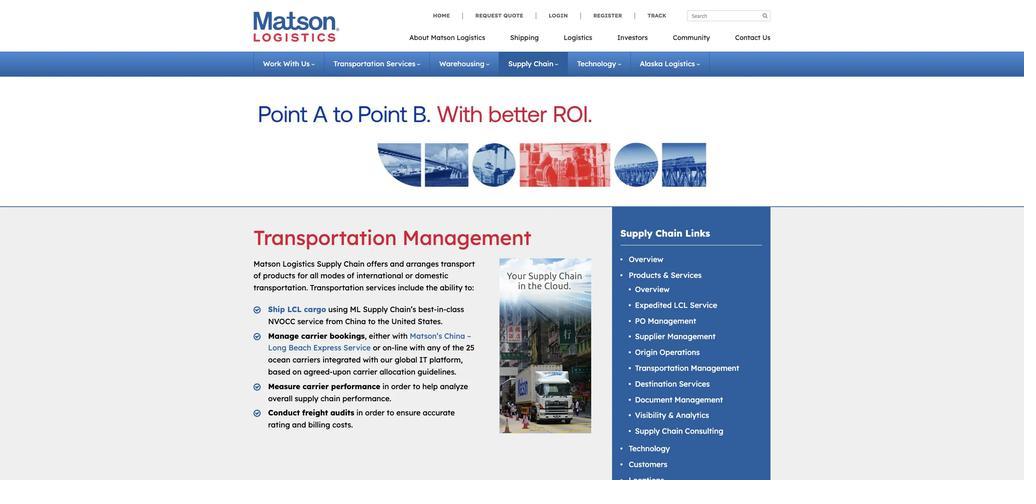 Task type: locate. For each thing, give the bounding box(es) containing it.
billing
[[308, 420, 330, 430]]

transportation management up offers
[[254, 225, 531, 250]]

ability
[[440, 283, 463, 293]]

carrier down agreed-
[[303, 382, 329, 391]]

0 vertical spatial us
[[762, 33, 771, 42]]

chain left offers
[[344, 259, 365, 269]]

& down document management
[[668, 411, 674, 420]]

request
[[475, 12, 502, 19]]

either
[[369, 331, 390, 341]]

0 horizontal spatial order
[[365, 408, 385, 418]]

transportation inside supply chain links section
[[635, 364, 689, 373]]

audits
[[330, 408, 354, 418]]

technology link
[[577, 59, 621, 68], [629, 444, 670, 454]]

services down transportation management link
[[679, 379, 710, 389]]

home link
[[433, 12, 462, 19]]

overview link up products
[[629, 255, 663, 265]]

1 vertical spatial to
[[413, 382, 420, 391]]

lcl up nvocc
[[287, 305, 302, 314]]

1 vertical spatial carrier
[[353, 367, 377, 377]]

international
[[356, 271, 403, 281]]

technology up customers link at the bottom of page
[[629, 444, 670, 454]]

0 vertical spatial the
[[426, 283, 438, 293]]

2 horizontal spatial to
[[413, 382, 420, 391]]

1 vertical spatial or
[[373, 343, 380, 353]]

modes
[[321, 271, 345, 281]]

1 vertical spatial and
[[292, 420, 306, 430]]

chain
[[534, 59, 553, 68], [655, 228, 682, 239], [344, 259, 365, 269], [662, 427, 683, 436]]

2 horizontal spatial of
[[443, 343, 450, 353]]

matson up products
[[254, 259, 280, 269]]

of left products
[[254, 271, 261, 281]]

and down conduct freight audits
[[292, 420, 306, 430]]

the up the either
[[378, 317, 389, 326]]

lcl up the po management
[[674, 301, 688, 310]]

include
[[398, 283, 424, 293]]

china
[[345, 317, 366, 326], [444, 331, 465, 341]]

china inside using ml supply chain's best-in-class nvocc service from china to the united states.
[[345, 317, 366, 326]]

visibility & analytics
[[635, 411, 709, 420]]

about matson logistics
[[409, 33, 485, 42]]

order down allocation
[[391, 382, 411, 391]]

shipping
[[510, 33, 539, 42]]

service up po management link
[[690, 301, 717, 310]]

ship lcl cargo link
[[268, 305, 326, 314]]

analytics
[[676, 411, 709, 420]]

1 horizontal spatial with
[[392, 331, 408, 341]]

1 horizontal spatial technology link
[[629, 444, 670, 454]]

logistics down community "link"
[[665, 59, 695, 68]]

2 horizontal spatial the
[[452, 343, 464, 353]]

1 horizontal spatial service
[[690, 301, 717, 310]]

to left ensure
[[387, 408, 394, 418]]

0 horizontal spatial us
[[301, 59, 310, 68]]

chain's
[[390, 305, 416, 314]]

carrier up performance
[[353, 367, 377, 377]]

states.
[[418, 317, 443, 326]]

investors
[[617, 33, 648, 42]]

0 vertical spatial and
[[390, 259, 404, 269]]

links
[[685, 228, 710, 239]]

0 vertical spatial services
[[386, 59, 415, 68]]

overview link
[[629, 255, 663, 265], [635, 285, 670, 294]]

lcl for expedited
[[674, 301, 688, 310]]

1 vertical spatial technology
[[629, 444, 670, 454]]

services up expedited lcl service
[[671, 271, 702, 280]]

0 horizontal spatial of
[[254, 271, 261, 281]]

0 horizontal spatial china
[[345, 317, 366, 326]]

1 vertical spatial order
[[365, 408, 385, 418]]

po management
[[635, 316, 696, 326]]

matson down the home at left
[[431, 33, 455, 42]]

it
[[419, 355, 427, 365]]

in order to ensure accurate rating and billing costs.
[[268, 408, 455, 430]]

order inside in order to ensure accurate rating and billing costs.
[[365, 408, 385, 418]]

1 horizontal spatial in
[[382, 382, 389, 391]]

supplier
[[635, 332, 665, 342]]

technology link up customers link at the bottom of page
[[629, 444, 670, 454]]

& right products
[[663, 271, 669, 280]]

destination services link
[[635, 379, 710, 389]]

1 horizontal spatial china
[[444, 331, 465, 341]]

1 vertical spatial overview link
[[635, 285, 670, 294]]

1 horizontal spatial to
[[387, 408, 394, 418]]

china down "ml"
[[345, 317, 366, 326]]

customers link
[[629, 460, 667, 469]]

ensure
[[396, 408, 421, 418]]

0 horizontal spatial and
[[292, 420, 306, 430]]

to inside in order to ensure accurate rating and billing costs.
[[387, 408, 394, 418]]

home
[[433, 12, 450, 19]]

0 vertical spatial &
[[663, 271, 669, 280]]

ship lcl cargo
[[268, 305, 326, 314]]

ship
[[268, 305, 285, 314]]

1 horizontal spatial order
[[391, 382, 411, 391]]

products
[[263, 271, 295, 281]]

1 vertical spatial service
[[343, 343, 371, 353]]

0 horizontal spatial in
[[356, 408, 363, 418]]

register
[[593, 12, 622, 19]]

with left our
[[363, 355, 378, 365]]

in down performance.
[[356, 408, 363, 418]]

in
[[382, 382, 389, 391], [356, 408, 363, 418]]

0 vertical spatial to
[[368, 317, 376, 326]]

0 vertical spatial or
[[405, 271, 413, 281]]

the inside matson logistics supply chain offers and arranges transport of products for all modes of international or domestic transportation. transportation services include the ability to:
[[426, 283, 438, 293]]

about
[[409, 33, 429, 42]]

work with us
[[263, 59, 310, 68]]

in inside in order to help analyze overall supply chain performance.
[[382, 382, 389, 391]]

1 vertical spatial matson
[[254, 259, 280, 269]]

0 horizontal spatial matson
[[254, 259, 280, 269]]

of up "platform,"
[[443, 343, 450, 353]]

0 horizontal spatial or
[[373, 343, 380, 353]]

and
[[390, 259, 404, 269], [292, 420, 306, 430]]

chain down shipping link
[[534, 59, 553, 68]]

lcl inside supply chain links section
[[674, 301, 688, 310]]

platform,
[[429, 355, 463, 365]]

order inside in order to help analyze overall supply chain performance.
[[391, 382, 411, 391]]

and inside in order to ensure accurate rating and billing costs.
[[292, 420, 306, 430]]

management up operations
[[667, 332, 716, 342]]

the left 25 at the bottom left
[[452, 343, 464, 353]]

order for performance.
[[391, 382, 411, 391]]

service down ,
[[343, 343, 371, 353]]

1 horizontal spatial or
[[405, 271, 413, 281]]

to for ensure
[[387, 408, 394, 418]]

services for destination
[[679, 379, 710, 389]]

in inside in order to ensure accurate rating and billing costs.
[[356, 408, 363, 418]]

or inside the or on-line with any of the 25 ocean carriers integrated with our global it platform, based on agreed-upon carrier allocation guidelines.
[[373, 343, 380, 353]]

1 horizontal spatial us
[[762, 33, 771, 42]]

0 vertical spatial transportation management
[[254, 225, 531, 250]]

overview up expedited
[[635, 285, 670, 294]]

1 vertical spatial china
[[444, 331, 465, 341]]

or
[[405, 271, 413, 281], [373, 343, 380, 353]]

0 vertical spatial matson
[[431, 33, 455, 42]]

chain left links
[[655, 228, 682, 239]]

work with us link
[[263, 59, 315, 68]]

management up transport
[[402, 225, 531, 250]]

to left help
[[413, 382, 420, 391]]

overview link up expedited
[[635, 285, 670, 294]]

1 horizontal spatial transportation management
[[635, 364, 739, 373]]

0 horizontal spatial the
[[378, 317, 389, 326]]

2 vertical spatial carrier
[[303, 382, 329, 391]]

us right with
[[301, 59, 310, 68]]

order down performance.
[[365, 408, 385, 418]]

0 vertical spatial order
[[391, 382, 411, 391]]

management for po management link
[[648, 316, 696, 326]]

1 vertical spatial technology link
[[629, 444, 670, 454]]

to up the either
[[368, 317, 376, 326]]

1 horizontal spatial matson
[[431, 33, 455, 42]]

to:
[[465, 283, 474, 293]]

carrier
[[301, 331, 327, 341], [353, 367, 377, 377], [303, 382, 329, 391]]

matson logistics image
[[254, 12, 339, 42]]

1 vertical spatial overview
[[635, 285, 670, 294]]

technology down top menu navigation
[[577, 59, 616, 68]]

overview up products
[[629, 255, 663, 265]]

1 vertical spatial in
[[356, 408, 363, 418]]

beach
[[289, 343, 311, 353]]

1 horizontal spatial and
[[390, 259, 404, 269]]

us right contact
[[762, 33, 771, 42]]

0 vertical spatial carrier
[[301, 331, 327, 341]]

service inside supply chain links section
[[690, 301, 717, 310]]

None search field
[[687, 10, 771, 21]]

1 horizontal spatial technology
[[629, 444, 670, 454]]

supply for supply chain links
[[620, 228, 653, 239]]

0 vertical spatial technology link
[[577, 59, 621, 68]]

0 horizontal spatial with
[[363, 355, 378, 365]]

overall
[[268, 394, 293, 403]]

with
[[392, 331, 408, 341], [410, 343, 425, 353], [363, 355, 378, 365]]

or up include
[[405, 271, 413, 281]]

of right modes on the left bottom of page
[[347, 271, 354, 281]]

line
[[395, 343, 407, 353]]

overview
[[629, 255, 663, 265], [635, 285, 670, 294]]

services down about at the top left
[[386, 59, 415, 68]]

all
[[310, 271, 318, 281]]

with up it
[[410, 343, 425, 353]]

the down 'domestic'
[[426, 283, 438, 293]]

and right offers
[[390, 259, 404, 269]]

1 vertical spatial the
[[378, 317, 389, 326]]

freight
[[302, 408, 328, 418]]

in for measure carrier performance
[[382, 382, 389, 391]]

technology
[[577, 59, 616, 68], [629, 444, 670, 454]]

matson inside top menu navigation
[[431, 33, 455, 42]]

transportation management down operations
[[635, 364, 739, 373]]

performance.
[[342, 394, 391, 403]]

logistics up for
[[283, 259, 315, 269]]

0 vertical spatial service
[[690, 301, 717, 310]]

2 vertical spatial the
[[452, 343, 464, 353]]

search image
[[763, 13, 768, 18]]

or left on-
[[373, 343, 380, 353]]

with up line
[[392, 331, 408, 341]]

2 vertical spatial services
[[679, 379, 710, 389]]

management down operations
[[691, 364, 739, 373]]

express
[[313, 343, 341, 353]]

warehousing
[[439, 59, 485, 68]]

china left "–"
[[444, 331, 465, 341]]

and inside matson logistics supply chain offers and arranges transport of products for all modes of international or domestic transportation. transportation services include the ability to:
[[390, 259, 404, 269]]

1 vertical spatial transportation management
[[635, 364, 739, 373]]

overview for po management
[[635, 285, 670, 294]]

nvocc
[[268, 317, 295, 326]]

0 horizontal spatial to
[[368, 317, 376, 326]]

top menu navigation
[[409, 31, 771, 48]]

management up analytics
[[675, 395, 723, 405]]

upon
[[333, 367, 351, 377]]

2 vertical spatial to
[[387, 408, 394, 418]]

0 vertical spatial china
[[345, 317, 366, 326]]

0 vertical spatial overview
[[629, 255, 663, 265]]

supply chain consulting
[[635, 427, 723, 436]]

transportation.
[[254, 283, 308, 293]]

0 horizontal spatial technology
[[577, 59, 616, 68]]

track link
[[635, 12, 666, 19]]

products & services
[[629, 271, 702, 280]]

transportation inside matson logistics supply chain offers and arranges transport of products for all modes of international or domestic transportation. transportation services include the ability to:
[[310, 283, 364, 293]]

request quote
[[475, 12, 523, 19]]

matson inside matson logistics supply chain offers and arranges transport of products for all modes of international or domestic transportation. transportation services include the ability to:
[[254, 259, 280, 269]]

overview for technology
[[629, 255, 663, 265]]

login link
[[536, 12, 580, 19]]

0 horizontal spatial service
[[343, 343, 371, 353]]

0 vertical spatial overview link
[[629, 255, 663, 265]]

china inside matson's china – long beach express service
[[444, 331, 465, 341]]

management up supplier management
[[648, 316, 696, 326]]

technology link down top menu navigation
[[577, 59, 621, 68]]

to inside in order to help analyze overall supply chain performance.
[[413, 382, 420, 391]]

quote
[[503, 12, 523, 19]]

1 horizontal spatial the
[[426, 283, 438, 293]]

0 horizontal spatial lcl
[[287, 305, 302, 314]]

1 vertical spatial &
[[668, 411, 674, 420]]

1 vertical spatial with
[[410, 343, 425, 353]]

for
[[297, 271, 308, 281]]

register link
[[580, 12, 635, 19]]

0 vertical spatial in
[[382, 382, 389, 391]]

chain down visibility & analytics on the right bottom of page
[[662, 427, 683, 436]]

overview link for technology
[[629, 255, 663, 265]]

the inside the or on-line with any of the 25 ocean carriers integrated with our global it platform, based on agreed-upon carrier allocation guidelines.
[[452, 343, 464, 353]]

transport
[[441, 259, 475, 269]]

carriers
[[292, 355, 320, 365]]

1 horizontal spatial lcl
[[674, 301, 688, 310]]

carrier down the service
[[301, 331, 327, 341]]

in down allocation
[[382, 382, 389, 391]]



Task type: describe. For each thing, give the bounding box(es) containing it.
origin operations link
[[635, 348, 700, 357]]

chain for supply chain links
[[655, 228, 682, 239]]

on
[[292, 367, 302, 377]]

services
[[366, 283, 396, 293]]

carrier for bookings
[[301, 331, 327, 341]]

global
[[395, 355, 417, 365]]

document
[[635, 395, 672, 405]]

customers
[[629, 460, 667, 469]]

alaska logistics link
[[640, 59, 700, 68]]

alaska logistics
[[640, 59, 695, 68]]

performance
[[331, 382, 380, 391]]

conduct freight audits
[[268, 408, 354, 418]]

supplier management link
[[635, 332, 716, 342]]

to inside using ml supply chain's best-in-class nvocc service from china to the united states.
[[368, 317, 376, 326]]

expedited
[[635, 301, 672, 310]]

costs.
[[332, 420, 353, 430]]

best-
[[418, 305, 437, 314]]

or inside matson logistics supply chain offers and arranges transport of products for all modes of international or domestic transportation. transportation services include the ability to:
[[405, 271, 413, 281]]

po management link
[[635, 316, 696, 326]]

products & services link
[[629, 271, 702, 280]]

on-
[[383, 343, 395, 353]]

rating
[[268, 420, 290, 430]]

management for supplier management link
[[667, 332, 716, 342]]

supply chain consulting link
[[635, 427, 723, 436]]

supply inside using ml supply chain's best-in-class nvocc service from china to the united states.
[[363, 305, 388, 314]]

overview link for po management
[[635, 285, 670, 294]]

supply
[[295, 394, 318, 403]]

using ml supply chain's best-in-class nvocc service from china to the united states.
[[268, 305, 464, 326]]

arranges
[[406, 259, 439, 269]]

service inside matson's china – long beach express service
[[343, 343, 371, 353]]

community
[[673, 33, 710, 42]]

0 horizontal spatial technology link
[[577, 59, 621, 68]]

document management
[[635, 395, 723, 405]]

document management link
[[635, 395, 723, 405]]

domestic
[[415, 271, 448, 281]]

order for costs.
[[365, 408, 385, 418]]

supply chain
[[508, 59, 553, 68]]

from
[[326, 317, 343, 326]]

supply inside matson logistics supply chain offers and arranges transport of products for all modes of international or domestic transportation. transportation services include the ability to:
[[317, 259, 342, 269]]

long
[[268, 343, 286, 353]]

supply chain link
[[508, 59, 558, 68]]

supply chain links section
[[602, 207, 781, 480]]

& for products
[[663, 271, 669, 280]]

origin operations
[[635, 348, 700, 357]]

carrier inside the or on-line with any of the 25 ocean carriers integrated with our global it platform, based on agreed-upon carrier allocation guidelines.
[[353, 367, 377, 377]]

0 vertical spatial with
[[392, 331, 408, 341]]

1 vertical spatial us
[[301, 59, 310, 68]]

class
[[446, 305, 464, 314]]

analyze
[[440, 382, 468, 391]]

request quote link
[[462, 12, 536, 19]]

matson's
[[410, 331, 442, 341]]

track
[[648, 12, 666, 19]]

any
[[427, 343, 441, 353]]

the inside using ml supply chain's best-in-class nvocc service from china to the united states.
[[378, 317, 389, 326]]

supplier management
[[635, 332, 716, 342]]

,
[[365, 331, 367, 341]]

united
[[391, 317, 416, 326]]

alaska
[[640, 59, 663, 68]]

services for transportation
[[386, 59, 415, 68]]

management for transportation management link
[[691, 364, 739, 373]]

technology inside supply chain links section
[[629, 444, 670, 454]]

1 vertical spatial services
[[671, 271, 702, 280]]

logistics inside matson logistics supply chain offers and arranges transport of products for all modes of international or domestic transportation. transportation services include the ability to:
[[283, 259, 315, 269]]

contact us link
[[723, 31, 771, 48]]

with
[[283, 59, 299, 68]]

based
[[268, 367, 290, 377]]

to for help
[[413, 382, 420, 391]]

guidelines.
[[417, 367, 456, 377]]

in-
[[437, 305, 446, 314]]

2 vertical spatial with
[[363, 355, 378, 365]]

integrated
[[322, 355, 361, 365]]

1 horizontal spatial of
[[347, 271, 354, 281]]

0 vertical spatial technology
[[577, 59, 616, 68]]

transportation management inside supply chain links section
[[635, 364, 739, 373]]

contact us
[[735, 33, 771, 42]]

shipping link
[[498, 31, 551, 48]]

visibility & analytics link
[[635, 411, 709, 420]]

supply chain links
[[620, 228, 710, 239]]

chain for supply chain
[[534, 59, 553, 68]]

transportation services
[[334, 59, 415, 68]]

us inside top menu navigation
[[762, 33, 771, 42]]

matson logistics supply chain offers and arranges transport of products for all modes of international or domestic transportation. transportation services include the ability to:
[[254, 259, 475, 293]]

–
[[467, 331, 471, 341]]

chain for supply chain consulting
[[662, 427, 683, 436]]

destination services
[[635, 379, 710, 389]]

0 horizontal spatial transportation management
[[254, 225, 531, 250]]

transportation services link
[[334, 59, 420, 68]]

ml
[[350, 305, 361, 314]]

contact
[[735, 33, 761, 42]]

supply for supply chain
[[508, 59, 532, 68]]

& for visibility
[[668, 411, 674, 420]]

chain inside matson logistics supply chain offers and arranges transport of products for all modes of international or domestic transportation. transportation services include the ability to:
[[344, 259, 365, 269]]

expedited lcl service link
[[635, 301, 717, 310]]

our
[[380, 355, 393, 365]]

conduct
[[268, 408, 300, 418]]

login
[[549, 12, 568, 19]]

products
[[629, 271, 661, 280]]

offers
[[367, 259, 388, 269]]

of inside the or on-line with any of the 25 ocean carriers integrated with our global it platform, based on agreed-upon carrier allocation guidelines.
[[443, 343, 450, 353]]

bookings
[[330, 331, 365, 341]]

measure carrier performance
[[268, 382, 380, 391]]

warehousing link
[[439, 59, 490, 68]]

supply for supply chain consulting
[[635, 427, 660, 436]]

matson's china – long beach express service
[[268, 331, 471, 353]]

matson's china – long beach express service link
[[268, 331, 471, 353]]

management for document management link
[[675, 395, 723, 405]]

in for conduct freight audits
[[356, 408, 363, 418]]

alaska services image
[[259, 85, 765, 196]]

2 horizontal spatial with
[[410, 343, 425, 353]]

po
[[635, 316, 646, 326]]

using
[[328, 305, 348, 314]]

logistics up warehousing link
[[457, 33, 485, 42]]

25
[[466, 343, 474, 353]]

carrier for performance
[[303, 382, 329, 391]]

help
[[422, 382, 438, 391]]

ocean
[[268, 355, 290, 365]]

logistics down login
[[564, 33, 592, 42]]

Search search field
[[687, 10, 771, 21]]

manage carrier bookings , either with
[[268, 331, 410, 341]]

lcl for ship
[[287, 305, 302, 314]]



Task type: vqa. For each thing, say whether or not it's contained in the screenshot.
cargo
yes



